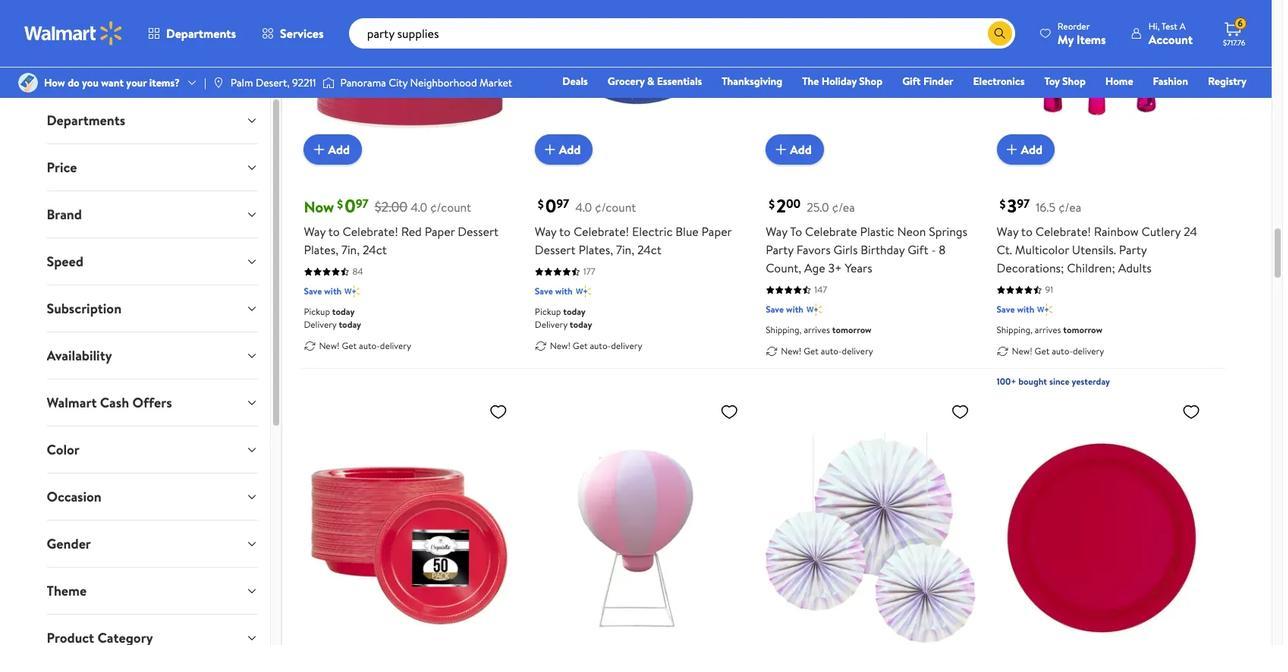 Task type: vqa. For each thing, say whether or not it's contained in the screenshot.
Availability Tab
yes



Task type: locate. For each thing, give the bounding box(es) containing it.
add button up 3
[[997, 134, 1055, 165]]

1 vertical spatial departments
[[47, 111, 126, 130]]

to
[[790, 223, 803, 240]]

plates, up 177
[[579, 241, 614, 258]]

add to cart image
[[310, 140, 328, 159], [1003, 140, 1022, 159]]

add button
[[304, 134, 362, 165], [535, 134, 593, 165], [766, 134, 824, 165], [997, 134, 1055, 165]]

4 way from the left
[[997, 223, 1019, 240]]

2 horizontal spatial 97
[[1017, 196, 1030, 212]]

1 shipping, arrives tomorrow from the left
[[766, 323, 872, 336]]

$ inside now $ 0 97 $2.00 4.0 ¢/count way to celebrate! red paper dessert plates, 7in, 24ct
[[337, 196, 343, 213]]

1 arrives from the left
[[804, 323, 831, 336]]

add up 00
[[790, 141, 812, 158]]

walmart+ link
[[1195, 94, 1254, 111]]

get for $
[[342, 339, 357, 352]]

4 add from the left
[[1022, 141, 1043, 158]]

1 horizontal spatial 0
[[546, 193, 557, 219]]

the holiday shop
[[803, 74, 883, 89]]

¢/ea inside $ 2 00 25.0 ¢/ea way to celebrate plastic neon springs party favors girls birthday gift - 8 count, age 3+ years
[[833, 199, 855, 216]]

account
[[1149, 31, 1193, 47]]

2 7in, from the left
[[616, 241, 635, 258]]

3 $ from the left
[[769, 196, 775, 213]]

1 horizontal spatial 97
[[557, 196, 570, 212]]

celebrate! inside $ 3 97 16.5 ¢/ea way to celebrate! rainbow cutlery 24 ct. multicolor utensils. party decorations; children; adults
[[1036, 223, 1092, 240]]

walmart image
[[24, 21, 123, 46]]

1 97 from the left
[[356, 196, 369, 212]]

1 way from the left
[[304, 223, 326, 240]]

palm desert, 92211
[[231, 75, 316, 90]]

3 way from the left
[[766, 223, 788, 240]]

1 paper from the left
[[425, 223, 455, 240]]

1 horizontal spatial shipping, arrives tomorrow
[[997, 323, 1103, 336]]

0 inside the $ 0 97 4.0 ¢/count way to celebrate! electric blue paper dessert plates, 7in, 24ct
[[546, 193, 557, 219]]

2 shop from the left
[[1063, 74, 1086, 89]]

items?
[[149, 75, 180, 90]]

0
[[345, 193, 356, 219], [546, 193, 557, 219]]

party up adults on the top right of page
[[1120, 241, 1147, 258]]

delivery for $
[[380, 339, 411, 352]]

save
[[304, 285, 322, 298], [535, 285, 553, 298], [766, 303, 784, 316], [997, 303, 1015, 316]]

subscription tab
[[35, 285, 271, 332]]

2 add button from the left
[[535, 134, 593, 165]]

2 shipping, from the left
[[997, 323, 1033, 336]]

add to favorites list, way to celebrate! red paper dinner plates, 9in, 20ct image
[[1183, 402, 1201, 421]]

¢/ea
[[833, 199, 855, 216], [1059, 199, 1082, 216]]

new! get auto-delivery down 177
[[550, 339, 643, 352]]

0 horizontal spatial 4.0
[[411, 199, 428, 216]]

1 to from the left
[[328, 223, 340, 240]]

3 add from the left
[[790, 141, 812, 158]]

0 horizontal spatial ¢/ea
[[833, 199, 855, 216]]

0 horizontal spatial pickup today delivery today
[[304, 305, 361, 331]]

0 horizontal spatial add to cart image
[[310, 140, 328, 159]]

party up count,
[[766, 241, 794, 258]]

occasion
[[47, 487, 102, 506]]

new! get auto-delivery down 147 at the top right
[[781, 344, 874, 357]]

shipping, up "100+"
[[997, 323, 1033, 336]]

pickup today delivery today down 177
[[535, 305, 592, 331]]

delivery
[[304, 318, 337, 331], [535, 318, 568, 331]]

shipping, down count,
[[766, 323, 802, 336]]

add to cart image up 3
[[1003, 140, 1022, 159]]

2 horizontal spatial to
[[1022, 223, 1033, 240]]

debit
[[1156, 95, 1182, 110]]

0 vertical spatial departments
[[166, 25, 236, 42]]

-
[[932, 241, 936, 258]]

blue
[[676, 223, 699, 240]]

save for 0
[[535, 285, 553, 298]]

¢/ea right 25.0
[[833, 199, 855, 216]]

new! get auto-delivery for 0
[[550, 339, 643, 352]]

24ct up 84
[[363, 241, 387, 258]]

plates,
[[304, 241, 339, 258], [579, 241, 614, 258]]

walmart plus image down 177
[[576, 284, 591, 299]]

 image right 92211
[[322, 75, 334, 90]]

get
[[342, 339, 357, 352], [573, 339, 588, 352], [804, 344, 819, 357], [1035, 344, 1050, 357]]

get down 84
[[342, 339, 357, 352]]

3 97 from the left
[[1017, 196, 1030, 212]]

get down 177
[[573, 339, 588, 352]]

2 pickup today delivery today from the left
[[535, 305, 592, 331]]

1 horizontal spatial to
[[560, 223, 571, 240]]

|
[[204, 75, 206, 90]]

add button for 2
[[766, 134, 824, 165]]

1 add to cart image from the left
[[541, 140, 559, 159]]

subscription button
[[35, 285, 271, 332]]

celebrate! inside the $ 0 97 4.0 ¢/count way to celebrate! electric blue paper dessert plates, 7in, 24ct
[[574, 223, 630, 240]]

one
[[1131, 95, 1154, 110]]

3+
[[829, 260, 842, 276]]

brand
[[47, 205, 82, 224]]

new! get auto-delivery down 84
[[319, 339, 411, 352]]

2 way from the left
[[535, 223, 557, 240]]

7in, down "electric"
[[616, 241, 635, 258]]

2 24ct from the left
[[638, 241, 662, 258]]

24ct inside now $ 0 97 $2.00 4.0 ¢/count way to celebrate! red paper dessert plates, 7in, 24ct
[[363, 241, 387, 258]]

celebrate! down $2.00
[[343, 223, 398, 240]]

1 shipping, from the left
[[766, 323, 802, 336]]

0 horizontal spatial delivery
[[304, 318, 337, 331]]

2 4.0 from the left
[[576, 199, 592, 216]]

0 vertical spatial gift
[[903, 74, 921, 89]]

$ inside the $ 0 97 4.0 ¢/count way to celebrate! electric blue paper dessert plates, 7in, 24ct
[[538, 196, 544, 213]]

2 ¢/count from the left
[[595, 199, 636, 216]]

6
[[1238, 17, 1243, 30]]

you
[[82, 75, 99, 90]]

walmart plus image for $
[[345, 284, 360, 299]]

97 inside $ 3 97 16.5 ¢/ea way to celebrate! rainbow cutlery 24 ct. multicolor utensils. party decorations; children; adults
[[1017, 196, 1030, 212]]

1 pickup today delivery today from the left
[[304, 305, 361, 331]]

1 horizontal spatial celebrate!
[[574, 223, 630, 240]]

arrives for 3
[[1035, 323, 1062, 336]]

new!
[[319, 339, 340, 352], [550, 339, 571, 352], [781, 344, 802, 357], [1012, 344, 1033, 357]]

now
[[304, 197, 334, 217]]

color tab
[[35, 427, 271, 473]]

speed
[[47, 252, 84, 271]]

0 vertical spatial departments button
[[135, 15, 249, 52]]

grocery & essentials link
[[601, 73, 709, 90]]

1 pickup from the left
[[304, 305, 330, 318]]

2 arrives from the left
[[1035, 323, 1062, 336]]

way to celebrate! rainbow cutlery 24 ct. multicolor utensils. party decorations; children; adults image
[[997, 0, 1207, 153]]

celebrate!
[[343, 223, 398, 240], [574, 223, 630, 240], [1036, 223, 1092, 240]]

add to cart image
[[541, 140, 559, 159], [772, 140, 790, 159]]

1 plates, from the left
[[304, 241, 339, 258]]

way to celebrate! electric blue paper dessert plates, 7in, 24ct image
[[535, 0, 745, 153]]

$ inside $ 2 00 25.0 ¢/ea way to celebrate plastic neon springs party favors girls birthday gift - 8 count, age 3+ years
[[769, 196, 775, 213]]

add to cart image down deals link
[[541, 140, 559, 159]]

new! get auto-delivery up since
[[1012, 344, 1105, 357]]

0 horizontal spatial ¢/count
[[430, 199, 472, 216]]

departments button up |
[[135, 15, 249, 52]]

auto- for 3
[[1052, 344, 1073, 357]]

add to cart image up now
[[310, 140, 328, 159]]

1 delivery from the left
[[304, 318, 337, 331]]

1 add from the left
[[328, 141, 350, 158]]

departments down the you
[[47, 111, 126, 130]]

4.0
[[411, 199, 428, 216], [576, 199, 592, 216]]

0 horizontal spatial dessert
[[458, 223, 499, 240]]

price tab
[[35, 144, 271, 191]]

Search search field
[[349, 18, 1016, 49]]

auto- up since
[[1052, 344, 1073, 357]]

add to cart image for "way to celebrate! rainbow cutlery 24 ct. multicolor utensils. party decorations; children; adults" image
[[1003, 140, 1022, 159]]

get for 2
[[804, 344, 819, 357]]

pickup today delivery today
[[304, 305, 361, 331], [535, 305, 592, 331]]

theme button
[[35, 568, 271, 614]]

1 horizontal spatial ¢/ea
[[1059, 199, 1082, 216]]

2 add to cart image from the left
[[1003, 140, 1022, 159]]

delivery for 2
[[842, 344, 874, 357]]

delivery for $
[[304, 318, 337, 331]]

auto- for 2
[[821, 344, 842, 357]]

2 pickup from the left
[[535, 305, 561, 318]]

1 horizontal spatial departments
[[166, 25, 236, 42]]

1 horizontal spatial dessert
[[535, 241, 576, 258]]

to inside $ 3 97 16.5 ¢/ea way to celebrate! rainbow cutlery 24 ct. multicolor utensils. party decorations; children; adults
[[1022, 223, 1033, 240]]

add up 16.5
[[1022, 141, 1043, 158]]

2 delivery from the left
[[535, 318, 568, 331]]

thanksgiving link
[[715, 73, 790, 90]]

auto- for $
[[359, 339, 380, 352]]

departments button
[[135, 15, 249, 52], [35, 97, 271, 143]]

0 horizontal spatial shop
[[860, 74, 883, 89]]

get up bought
[[1035, 344, 1050, 357]]

0 horizontal spatial walmart plus image
[[345, 284, 360, 299]]

2 ¢/ea from the left
[[1059, 199, 1082, 216]]

24
[[1184, 223, 1198, 240]]

3 to from the left
[[1022, 223, 1033, 240]]

shipping, for 3
[[997, 323, 1033, 336]]

1 horizontal spatial pickup
[[535, 305, 561, 318]]

save with for 0
[[535, 285, 573, 298]]

electronics
[[974, 74, 1025, 89]]

1 vertical spatial gift
[[908, 241, 929, 258]]

2
[[777, 193, 786, 219]]

¢/ea for 2
[[833, 199, 855, 216]]

shipping, arrives tomorrow down walmart plus image
[[997, 323, 1103, 336]]

shop right toy at right top
[[1063, 74, 1086, 89]]

 image right |
[[212, 77, 225, 89]]

1 vertical spatial dessert
[[535, 241, 576, 258]]

how do you want your items?
[[44, 75, 180, 90]]

add button up 00
[[766, 134, 824, 165]]

to inside the $ 0 97 4.0 ¢/count way to celebrate! electric blue paper dessert plates, 7in, 24ct
[[560, 223, 571, 240]]

0 horizontal spatial 97
[[356, 196, 369, 212]]

party
[[766, 241, 794, 258], [1120, 241, 1147, 258]]

shipping, for 2
[[766, 323, 802, 336]]

1 horizontal spatial tomorrow
[[1064, 323, 1103, 336]]

2 shipping, arrives tomorrow from the left
[[997, 323, 1103, 336]]

auto- down 177
[[590, 339, 611, 352]]

 image
[[322, 75, 334, 90], [212, 77, 225, 89]]

1 horizontal spatial 4.0
[[576, 199, 592, 216]]

91
[[1046, 283, 1054, 296]]

services
[[280, 25, 324, 42]]

pickup for 0
[[535, 305, 561, 318]]

3 celebrate! from the left
[[1036, 223, 1092, 240]]

$ 3 97 16.5 ¢/ea way to celebrate! rainbow cutlery 24 ct. multicolor utensils. party decorations; children; adults
[[997, 193, 1198, 276]]

walmart
[[47, 393, 97, 412]]

$ for 3
[[1000, 196, 1006, 213]]

24ct inside the $ 0 97 4.0 ¢/count way to celebrate! electric blue paper dessert plates, 7in, 24ct
[[638, 241, 662, 258]]

2 celebrate! from the left
[[574, 223, 630, 240]]

1 party from the left
[[766, 241, 794, 258]]

theme tab
[[35, 568, 271, 614]]

4.0 up 177
[[576, 199, 592, 216]]

electronics link
[[967, 73, 1032, 90]]

1 horizontal spatial shipping,
[[997, 323, 1033, 336]]

add to favorites list, exquisite 7" disposable plastic plates - 50 count party pack plates - premium plastic disposable dessert/salad plates, red image
[[490, 402, 508, 421]]

0 horizontal spatial shipping,
[[766, 323, 802, 336]]

1 shop from the left
[[860, 74, 883, 89]]

add to cart image for 0
[[541, 140, 559, 159]]

0 horizontal spatial departments
[[47, 111, 126, 130]]

1 ¢/ea from the left
[[833, 199, 855, 216]]

1 4.0 from the left
[[411, 199, 428, 216]]

92211
[[292, 75, 316, 90]]

decorations;
[[997, 260, 1065, 276]]

0 horizontal spatial party
[[766, 241, 794, 258]]

gift inside $ 2 00 25.0 ¢/ea way to celebrate plastic neon springs party favors girls birthday gift - 8 count, age 3+ years
[[908, 241, 929, 258]]

auto- down 147 at the top right
[[821, 344, 842, 357]]

4 add button from the left
[[997, 134, 1055, 165]]

cash
[[100, 393, 130, 412]]

arrives down walmart plus image
[[1035, 323, 1062, 336]]

1 celebrate! from the left
[[343, 223, 398, 240]]

¢/ea inside $ 3 97 16.5 ¢/ea way to celebrate! rainbow cutlery 24 ct. multicolor utensils. party decorations; children; adults
[[1059, 199, 1082, 216]]

4 $ from the left
[[1000, 196, 1006, 213]]

1 tomorrow from the left
[[833, 323, 872, 336]]

departments button down items?
[[35, 97, 271, 143]]

add down deals
[[559, 141, 581, 158]]

$2.00
[[375, 197, 408, 216]]

add button down deals
[[535, 134, 593, 165]]

0 horizontal spatial 0
[[345, 193, 356, 219]]

plates, down now
[[304, 241, 339, 258]]

2 0 from the left
[[546, 193, 557, 219]]

¢/count up "electric"
[[595, 199, 636, 216]]

2 add to cart image from the left
[[772, 140, 790, 159]]

1 horizontal spatial arrives
[[1035, 323, 1062, 336]]

price button
[[35, 144, 271, 191]]

way to celebrate! red paper dessert plates, 7in, 24ct image
[[304, 0, 514, 153]]

0 horizontal spatial celebrate!
[[343, 223, 398, 240]]

7in, up 84
[[342, 241, 360, 258]]

2 97 from the left
[[557, 196, 570, 212]]

1 horizontal spatial walmart plus image
[[576, 284, 591, 299]]

0 horizontal spatial add to cart image
[[541, 140, 559, 159]]

sayok 3ft half inflatable hot air balloon with air pump, baby shower party decoration balloon inflatable hanging balloon for nursery decor/ birthday party/wedding/exhibitions image
[[535, 396, 745, 645]]

gift left finder
[[903, 74, 921, 89]]

test
[[1162, 19, 1178, 32]]

¢/ea right 16.5
[[1059, 199, 1082, 216]]

0 vertical spatial dessert
[[458, 223, 499, 240]]

0 horizontal spatial arrives
[[804, 323, 831, 336]]

auto- down 84
[[359, 339, 380, 352]]

¢/count right $2.00
[[430, 199, 472, 216]]

0 horizontal spatial paper
[[425, 223, 455, 240]]

pickup for $
[[304, 305, 330, 318]]

1 horizontal spatial  image
[[322, 75, 334, 90]]

arrives for 2
[[804, 323, 831, 336]]

paper right blue
[[702, 223, 732, 240]]

7in, inside the $ 0 97 4.0 ¢/count way to celebrate! electric blue paper dessert plates, 7in, 24ct
[[616, 241, 635, 258]]

birthday
[[861, 241, 905, 258]]

1 horizontal spatial party
[[1120, 241, 1147, 258]]

97 inside the $ 0 97 4.0 ¢/count way to celebrate! electric blue paper dessert plates, 7in, 24ct
[[557, 196, 570, 212]]

2 add from the left
[[559, 141, 581, 158]]

1 add to cart image from the left
[[310, 140, 328, 159]]

1 horizontal spatial pickup today delivery today
[[535, 305, 592, 331]]

today
[[332, 305, 355, 318], [563, 305, 586, 318], [339, 318, 361, 331], [570, 318, 592, 331]]

to for 0
[[560, 223, 571, 240]]

the
[[803, 74, 819, 89]]

1 24ct from the left
[[363, 241, 387, 258]]

1 ¢/count from the left
[[430, 199, 472, 216]]

¢/count inside now $ 0 97 $2.00 4.0 ¢/count way to celebrate! red paper dessert plates, 7in, 24ct
[[430, 199, 472, 216]]

add up now
[[328, 141, 350, 158]]

1 0 from the left
[[345, 193, 356, 219]]

0 horizontal spatial shipping, arrives tomorrow
[[766, 323, 872, 336]]

0 horizontal spatial plates,
[[304, 241, 339, 258]]

departments up |
[[166, 25, 236, 42]]

walmart plus image
[[345, 284, 360, 299], [576, 284, 591, 299], [807, 302, 822, 317]]

1 horizontal spatial shop
[[1063, 74, 1086, 89]]

way
[[304, 223, 326, 240], [535, 223, 557, 240], [766, 223, 788, 240], [997, 223, 1019, 240]]

3 add button from the left
[[766, 134, 824, 165]]

177
[[584, 265, 596, 278]]

1 7in, from the left
[[342, 241, 360, 258]]

2 to from the left
[[560, 223, 571, 240]]

shipping, arrives tomorrow down 147 at the top right
[[766, 323, 872, 336]]

2 plates, from the left
[[579, 241, 614, 258]]

delivery
[[380, 339, 411, 352], [611, 339, 643, 352], [842, 344, 874, 357], [1073, 344, 1105, 357]]

 image for panorama
[[322, 75, 334, 90]]

utensils.
[[1073, 241, 1117, 258]]

1 horizontal spatial 7in,
[[616, 241, 635, 258]]

items
[[1077, 31, 1107, 47]]

1 horizontal spatial 24ct
[[638, 241, 662, 258]]

way for 0
[[535, 223, 557, 240]]

shipping, arrives tomorrow
[[766, 323, 872, 336], [997, 323, 1103, 336]]

celebrate! up 177
[[574, 223, 630, 240]]

celebrate! up multicolor
[[1036, 223, 1092, 240]]

add to cart image up 00
[[772, 140, 790, 159]]

tomorrow up yesterday
[[1064, 323, 1103, 336]]

0 horizontal spatial  image
[[212, 77, 225, 89]]

your
[[126, 75, 147, 90]]

walmart plus image
[[1038, 302, 1053, 317]]

paper right the red
[[425, 223, 455, 240]]

celebrate! inside now $ 0 97 $2.00 4.0 ¢/count way to celebrate! red paper dessert plates, 7in, 24ct
[[343, 223, 398, 240]]

way inside the $ 0 97 4.0 ¢/count way to celebrate! electric blue paper dessert plates, 7in, 24ct
[[535, 223, 557, 240]]

0 horizontal spatial tomorrow
[[833, 323, 872, 336]]

get for 0
[[573, 339, 588, 352]]

0 horizontal spatial 7in,
[[342, 241, 360, 258]]

yesterday
[[1072, 375, 1111, 388]]

rainbow
[[1095, 223, 1139, 240]]

availability button
[[35, 333, 271, 379]]

tab
[[35, 615, 271, 645]]

16.5
[[1036, 199, 1056, 216]]

24ct
[[363, 241, 387, 258], [638, 241, 662, 258]]

neighborhood
[[410, 75, 477, 90]]

tomorrow for 3
[[1064, 323, 1103, 336]]

new! get auto-delivery for 2
[[781, 344, 874, 357]]

tomorrow down years in the right of the page
[[833, 323, 872, 336]]

arrives down 147 at the top right
[[804, 323, 831, 336]]

add button for 3
[[997, 134, 1055, 165]]

walmart plus image for 0
[[576, 284, 591, 299]]

147
[[815, 283, 828, 296]]

save for 3
[[997, 303, 1015, 316]]

add button up now
[[304, 134, 362, 165]]

0 inside now $ 0 97 $2.00 4.0 ¢/count way to celebrate! red paper dessert plates, 7in, 24ct
[[345, 193, 356, 219]]

delivery for 0
[[611, 339, 643, 352]]

2 party from the left
[[1120, 241, 1147, 258]]

1 $ from the left
[[337, 196, 343, 213]]

add to favorites list, way to celebrate iridescent paper fans party decoration 14" in x 14" in 3 ct. image
[[952, 402, 970, 421]]

departments tab
[[35, 97, 271, 143]]

pickup today delivery today down 84
[[304, 305, 361, 331]]

dessert inside the $ 0 97 4.0 ¢/count way to celebrate! electric blue paper dessert plates, 7in, 24ct
[[535, 241, 576, 258]]

walmart plus image down 147 at the top right
[[807, 302, 822, 317]]

add to favorites list, sayok 3ft half inflatable hot air balloon with air pump, baby shower party decoration balloon inflatable hanging balloon for nursery decor/ birthday party/wedding/exhibitions image
[[721, 402, 739, 421]]

2 horizontal spatial walmart plus image
[[807, 302, 822, 317]]

2 paper from the left
[[702, 223, 732, 240]]

to inside now $ 0 97 $2.00 4.0 ¢/count way to celebrate! red paper dessert plates, 7in, 24ct
[[328, 223, 340, 240]]

$ inside $ 3 97 16.5 ¢/ea way to celebrate! rainbow cutlery 24 ct. multicolor utensils. party decorations; children; adults
[[1000, 196, 1006, 213]]

shop right holiday
[[860, 74, 883, 89]]

7in, inside now $ 0 97 $2.00 4.0 ¢/count way to celebrate! red paper dessert plates, 7in, 24ct
[[342, 241, 360, 258]]

0 horizontal spatial to
[[328, 223, 340, 240]]

1 horizontal spatial add to cart image
[[1003, 140, 1022, 159]]

finder
[[924, 74, 954, 89]]

 image
[[18, 73, 38, 93]]

registry one debit
[[1131, 74, 1247, 110]]

way inside $ 3 97 16.5 ¢/ea way to celebrate! rainbow cutlery 24 ct. multicolor utensils. party decorations; children; adults
[[997, 223, 1019, 240]]

1 horizontal spatial add to cart image
[[772, 140, 790, 159]]

1 horizontal spatial ¢/count
[[595, 199, 636, 216]]

add to cart image for 2
[[772, 140, 790, 159]]

2 horizontal spatial celebrate!
[[1036, 223, 1092, 240]]

way to celebrate iridescent paper fans party decoration 14" in x 14" in 3 ct. image
[[766, 396, 976, 645]]

2 tomorrow from the left
[[1064, 323, 1103, 336]]

1 horizontal spatial paper
[[702, 223, 732, 240]]

fashion
[[1154, 74, 1189, 89]]

1 horizontal spatial plates,
[[579, 241, 614, 258]]

0 horizontal spatial 24ct
[[363, 241, 387, 258]]

2 $ from the left
[[538, 196, 544, 213]]

springs
[[929, 223, 968, 240]]

0 horizontal spatial pickup
[[304, 305, 330, 318]]

gift left -
[[908, 241, 929, 258]]

4.0 up the red
[[411, 199, 428, 216]]

walmart plus image down 84
[[345, 284, 360, 299]]

3
[[1008, 193, 1017, 219]]

get down 147 at the top right
[[804, 344, 819, 357]]

way inside $ 2 00 25.0 ¢/ea way to celebrate plastic neon springs party favors girls birthday gift - 8 count, age 3+ years
[[766, 223, 788, 240]]

1 horizontal spatial delivery
[[535, 318, 568, 331]]

24ct down "electric"
[[638, 241, 662, 258]]

arrives
[[804, 323, 831, 336], [1035, 323, 1062, 336]]

tomorrow for 2
[[833, 323, 872, 336]]

toy
[[1045, 74, 1060, 89]]



Task type: describe. For each thing, give the bounding box(es) containing it.
new! get auto-delivery for $
[[319, 339, 411, 352]]

speed tab
[[35, 238, 271, 285]]

way for 3
[[997, 223, 1019, 240]]

the holiday shop link
[[796, 73, 890, 90]]

deals link
[[556, 73, 595, 90]]

with for 0
[[555, 285, 573, 298]]

services button
[[249, 15, 337, 52]]

availability
[[47, 346, 112, 365]]

97 inside now $ 0 97 $2.00 4.0 ¢/count way to celebrate! red paper dessert plates, 7in, 24ct
[[356, 196, 369, 212]]

home link
[[1099, 73, 1141, 90]]

$ for 2
[[769, 196, 775, 213]]

way inside now $ 0 97 $2.00 4.0 ¢/count way to celebrate! red paper dessert plates, 7in, 24ct
[[304, 223, 326, 240]]

registry
[[1209, 74, 1247, 89]]

availability tab
[[35, 333, 271, 379]]

gift finder link
[[896, 73, 961, 90]]

plates, inside now $ 0 97 $2.00 4.0 ¢/count way to celebrate! red paper dessert plates, 7in, 24ct
[[304, 241, 339, 258]]

save with for 3
[[997, 303, 1035, 316]]

occasion tab
[[35, 474, 271, 520]]

shipping, arrives tomorrow for 3
[[997, 323, 1103, 336]]

palm
[[231, 75, 253, 90]]

new! get auto-delivery for 3
[[1012, 344, 1105, 357]]

get for 3
[[1035, 344, 1050, 357]]

add to cart image for way to celebrate! red paper dessert plates, 7in, 24ct image on the top of the page
[[310, 140, 328, 159]]

$717.76
[[1224, 37, 1246, 48]]

subscription
[[47, 299, 122, 318]]

walmart cash offers button
[[35, 380, 271, 426]]

one debit link
[[1124, 94, 1189, 111]]

adults
[[1119, 260, 1152, 276]]

a
[[1180, 19, 1186, 32]]

97 for 0
[[557, 196, 570, 212]]

bought
[[1019, 375, 1048, 388]]

new! for 3
[[1012, 344, 1033, 357]]

thanksgiving
[[722, 74, 783, 89]]

reorder my items
[[1058, 19, 1107, 47]]

celebrate! for 3
[[1036, 223, 1092, 240]]

color
[[47, 440, 80, 459]]

hi, test a account
[[1149, 19, 1193, 47]]

grocery
[[608, 74, 645, 89]]

essentials
[[657, 74, 702, 89]]

departments inside 'tab'
[[47, 111, 126, 130]]

97 for 3
[[1017, 196, 1030, 212]]

speed button
[[35, 238, 271, 285]]

exquisite 7" disposable plastic plates - 50 count party pack plates - premium plastic disposable dessert/salad plates, red image
[[304, 396, 514, 645]]

add for 3
[[1022, 141, 1043, 158]]

delivery for 3
[[1073, 344, 1105, 357]]

new! for 0
[[550, 339, 571, 352]]

how
[[44, 75, 65, 90]]

way to celebrate! red paper dinner plates, 9in, 20ct image
[[997, 396, 1207, 645]]

4.0 inside now $ 0 97 $2.00 4.0 ¢/count way to celebrate! red paper dessert plates, 7in, 24ct
[[411, 199, 428, 216]]

Walmart Site-Wide search field
[[349, 18, 1016, 49]]

paper inside the $ 0 97 4.0 ¢/count way to celebrate! electric blue paper dessert plates, 7in, 24ct
[[702, 223, 732, 240]]

celebrate! for 0
[[574, 223, 630, 240]]

add for 2
[[790, 141, 812, 158]]

auto- for 0
[[590, 339, 611, 352]]

count,
[[766, 260, 802, 276]]

now $ 0 97 $2.00 4.0 ¢/count way to celebrate! red paper dessert plates, 7in, 24ct
[[304, 193, 499, 258]]

way for 2
[[766, 223, 788, 240]]

ct.
[[997, 241, 1013, 258]]

theme
[[47, 582, 87, 601]]

new! for $
[[319, 339, 340, 352]]

pickup today delivery today for 0
[[535, 305, 592, 331]]

multicolor
[[1016, 241, 1070, 258]]

to for 3
[[1022, 223, 1033, 240]]

save with for $
[[304, 285, 342, 298]]

delivery for 0
[[535, 318, 568, 331]]

plates, inside the $ 0 97 4.0 ¢/count way to celebrate! electric blue paper dessert plates, 7in, 24ct
[[579, 241, 614, 258]]

shipping, arrives tomorrow for 2
[[766, 323, 872, 336]]

market
[[480, 75, 513, 90]]

walmart plus image for 2
[[807, 302, 822, 317]]

years
[[845, 260, 873, 276]]

panorama city neighborhood market
[[341, 75, 513, 90]]

holiday
[[822, 74, 857, 89]]

6 $717.76
[[1224, 17, 1246, 48]]

with for 3
[[1018, 303, 1035, 316]]

1 vertical spatial departments button
[[35, 97, 271, 143]]

&
[[648, 74, 655, 89]]

$ 0 97 4.0 ¢/count way to celebrate! electric blue paper dessert plates, 7in, 24ct
[[535, 193, 732, 258]]

want
[[101, 75, 124, 90]]

children;
[[1068, 260, 1116, 276]]

$ 2 00 25.0 ¢/ea way to celebrate plastic neon springs party favors girls birthday gift - 8 count, age 3+ years
[[766, 193, 968, 276]]

paper inside now $ 0 97 $2.00 4.0 ¢/count way to celebrate! red paper dessert plates, 7in, 24ct
[[425, 223, 455, 240]]

do
[[68, 75, 79, 90]]

walmart cash offers
[[47, 393, 172, 412]]

¢/ea for 3
[[1059, 199, 1082, 216]]

my
[[1058, 31, 1074, 47]]

city
[[389, 75, 408, 90]]

hi,
[[1149, 19, 1160, 32]]

age
[[805, 260, 826, 276]]

brand button
[[35, 191, 271, 238]]

search icon image
[[994, 27, 1007, 39]]

25.0
[[807, 199, 830, 216]]

00
[[786, 196, 801, 212]]

walmart+
[[1202, 95, 1247, 110]]

way to celebrate plastic neon springs party favors girls birthday gift - 8 count, age 3+ years image
[[766, 0, 976, 153]]

electric
[[632, 223, 673, 240]]

$ for 0
[[538, 196, 544, 213]]

since
[[1050, 375, 1070, 388]]

1 add button from the left
[[304, 134, 362, 165]]

party inside $ 2 00 25.0 ¢/ea way to celebrate plastic neon springs party favors girls birthday gift - 8 count, age 3+ years
[[766, 241, 794, 258]]

reorder
[[1058, 19, 1090, 32]]

100+
[[997, 375, 1017, 388]]

gender button
[[35, 521, 271, 567]]

¢/count inside the $ 0 97 4.0 ¢/count way to celebrate! electric blue paper dessert plates, 7in, 24ct
[[595, 199, 636, 216]]

party inside $ 3 97 16.5 ¢/ea way to celebrate! rainbow cutlery 24 ct. multicolor utensils. party decorations; children; adults
[[1120, 241, 1147, 258]]

save with for 2
[[766, 303, 804, 316]]

 image for palm
[[212, 77, 225, 89]]

brand tab
[[35, 191, 271, 238]]

pickup today delivery today for $
[[304, 305, 361, 331]]

neon
[[898, 223, 926, 240]]

dessert inside now $ 0 97 $2.00 4.0 ¢/count way to celebrate! red paper dessert plates, 7in, 24ct
[[458, 223, 499, 240]]

add for 0
[[559, 141, 581, 158]]

occasion button
[[35, 474, 271, 520]]

new! for 2
[[781, 344, 802, 357]]

cutlery
[[1142, 223, 1181, 240]]

grocery & essentials
[[608, 74, 702, 89]]

with for $
[[324, 285, 342, 298]]

gender tab
[[35, 521, 271, 567]]

registry link
[[1202, 73, 1254, 90]]

save for 2
[[766, 303, 784, 316]]

4.0 inside the $ 0 97 4.0 ¢/count way to celebrate! electric blue paper dessert plates, 7in, 24ct
[[576, 199, 592, 216]]

red
[[401, 223, 422, 240]]

celebrate
[[805, 223, 858, 240]]

home
[[1106, 74, 1134, 89]]

with for 2
[[787, 303, 804, 316]]

8
[[939, 241, 946, 258]]

add button for 0
[[535, 134, 593, 165]]

save for $
[[304, 285, 322, 298]]

favors
[[797, 241, 831, 258]]

walmart cash offers tab
[[35, 380, 271, 426]]

gender
[[47, 534, 91, 553]]



